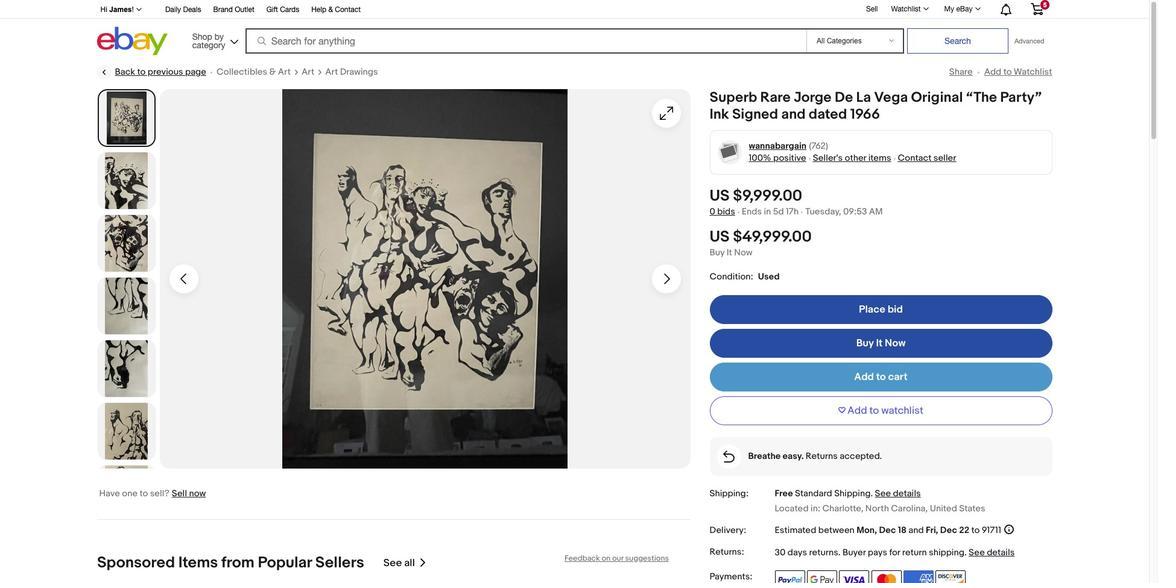 Task type: describe. For each thing, give the bounding box(es) containing it.
buy it now link
[[710, 329, 1052, 358]]

add to watchlist link
[[984, 66, 1052, 78]]

back to previous page
[[115, 66, 206, 78]]

sponsored items from popular sellers
[[97, 554, 364, 573]]

to right 22 at bottom
[[971, 526, 980, 537]]

contact seller
[[898, 153, 956, 164]]

add for add to cart
[[854, 371, 874, 384]]

condition: used
[[710, 271, 780, 283]]

have
[[99, 489, 120, 500]]

jorge
[[794, 89, 832, 106]]

$9,999.00
[[733, 187, 802, 206]]

returns
[[806, 451, 838, 463]]

1 horizontal spatial watchlist
[[1014, 66, 1052, 78]]

feedback on our suggestions
[[564, 554, 669, 564]]

breathe
[[748, 451, 781, 463]]

5
[[1043, 1, 1047, 8]]

See all text field
[[383, 558, 415, 570]]

100% positive link
[[749, 153, 806, 164]]

picture 2 of 20 image
[[98, 153, 155, 209]]

to for watchlist
[[1003, 66, 1012, 78]]

shop by category button
[[187, 27, 241, 53]]

picture 3 of 20 image
[[98, 215, 155, 272]]

place bid
[[859, 304, 903, 316]]

shop by category banner
[[94, 0, 1052, 59]]

0 horizontal spatial details
[[893, 488, 921, 500]]

0 bids link
[[710, 206, 735, 218]]

sellers
[[315, 554, 364, 573]]

google pay image
[[807, 571, 837, 584]]

visa image
[[839, 571, 869, 584]]

am
[[869, 206, 883, 218]]

suggestions
[[625, 554, 669, 564]]

easy.
[[783, 451, 804, 463]]

us for us $9,999.00
[[710, 187, 730, 206]]

share
[[949, 66, 973, 78]]

art drawings
[[325, 66, 378, 78]]

art for art
[[302, 66, 314, 78]]

on
[[601, 554, 610, 564]]

sell inside account navigation
[[866, 5, 878, 13]]

estimated
[[775, 526, 816, 537]]

all
[[404, 558, 415, 570]]

add for add to watchlist
[[984, 66, 1001, 78]]

(762)
[[809, 141, 828, 152]]

18
[[898, 526, 907, 537]]

to right one
[[140, 489, 148, 500]]

from
[[221, 554, 254, 573]]

1 dec from the left
[[879, 526, 896, 537]]

2 horizontal spatial see
[[969, 548, 985, 559]]

add for add to watchlist
[[847, 405, 867, 417]]

ebay
[[956, 5, 973, 13]]

one
[[122, 489, 138, 500]]

buy it now
[[856, 338, 906, 350]]

brand outlet
[[213, 5, 254, 14]]

original
[[911, 89, 963, 106]]

add to watchlist button
[[710, 397, 1052, 426]]

!
[[132, 5, 134, 14]]

bid
[[888, 304, 903, 316]]

payments:
[[710, 572, 752, 584]]

picture 4 of 20 image
[[98, 278, 155, 335]]

shipping
[[834, 488, 871, 500]]

de
[[835, 89, 853, 106]]

located
[[775, 504, 809, 515]]

and inside superb rare jorge de la vega original "the party" ink signed and dated 1966
[[781, 106, 806, 123]]

dated
[[809, 106, 847, 123]]

wannabargain image
[[717, 140, 742, 165]]

ends
[[742, 206, 762, 218]]

91711
[[982, 526, 1001, 537]]

contact inside account navigation
[[335, 5, 361, 14]]

collectibles & art
[[217, 66, 291, 78]]

back
[[115, 66, 135, 78]]

picture 1 of 20 image
[[99, 90, 154, 146]]

now inside us $49,999.00 buy it now
[[734, 247, 753, 259]]

30 days returns . buyer pays for return shipping . see details
[[775, 548, 1015, 559]]

gift cards link
[[266, 4, 299, 17]]

2 dec from the left
[[940, 526, 957, 537]]

page
[[185, 66, 206, 78]]

rare
[[760, 89, 791, 106]]

& for art
[[269, 66, 276, 78]]

my ebay
[[944, 5, 973, 13]]

shop
[[192, 32, 212, 41]]

watchlist link
[[885, 2, 934, 16]]

have one to sell? sell now
[[99, 489, 206, 500]]

standard
[[795, 488, 832, 500]]

to for previous
[[137, 66, 146, 78]]

ends in 5d 17h
[[742, 206, 799, 218]]

mon,
[[857, 526, 877, 537]]

ink
[[710, 106, 729, 123]]

days
[[788, 548, 807, 559]]

returns
[[809, 548, 838, 559]]

sell link
[[861, 5, 883, 13]]

1 art from the left
[[278, 66, 291, 78]]

shipping
[[929, 548, 964, 559]]

1 horizontal spatial .
[[871, 488, 873, 500]]

hi
[[100, 5, 107, 14]]

09:53
[[843, 206, 867, 218]]

us $9,999.00
[[710, 187, 802, 206]]

seller's other items
[[813, 153, 891, 164]]

between
[[818, 526, 855, 537]]

buyer
[[843, 548, 866, 559]]

100%
[[749, 153, 771, 164]]

bids
[[717, 206, 735, 218]]

it inside us $49,999.00 buy it now
[[727, 247, 732, 259]]

james
[[109, 5, 132, 14]]

daily deals
[[165, 5, 201, 14]]

condition:
[[710, 271, 753, 283]]

to for watchlist
[[869, 405, 879, 417]]

help
[[311, 5, 326, 14]]

help & contact link
[[311, 4, 361, 17]]

art for art drawings
[[325, 66, 338, 78]]

master card image
[[871, 571, 901, 584]]



Task type: locate. For each thing, give the bounding box(es) containing it.
superb rare jorge de la vega original "the party" ink signed and dated 1966 - picture 1 of 20 image
[[160, 89, 690, 469]]

3 art from the left
[[325, 66, 338, 78]]

to right back
[[137, 66, 146, 78]]

to left watchlist
[[869, 405, 879, 417]]

sell left now
[[172, 489, 187, 500]]

1 horizontal spatial contact
[[898, 153, 932, 164]]

& right help
[[328, 5, 333, 14]]

help & contact
[[311, 5, 361, 14]]

buy down place
[[856, 338, 874, 350]]

0 vertical spatial and
[[781, 106, 806, 123]]

0 horizontal spatial see details link
[[875, 488, 921, 500]]

1 vertical spatial it
[[876, 338, 883, 350]]

delivery:
[[710, 526, 746, 537]]

seller
[[934, 153, 956, 164]]

1 horizontal spatial see details link
[[969, 548, 1015, 559]]

us up 0 bids 'link'
[[710, 187, 730, 206]]

us $49,999.00 buy it now
[[710, 228, 812, 259]]

deals
[[183, 5, 201, 14]]

contact right help
[[335, 5, 361, 14]]

discover image
[[936, 571, 966, 584]]

add to cart link
[[710, 363, 1052, 392]]

0 horizontal spatial watchlist
[[891, 5, 921, 13]]

0 horizontal spatial contact
[[335, 5, 361, 14]]

1 horizontal spatial details
[[987, 548, 1015, 559]]

to up party"
[[1003, 66, 1012, 78]]

add left cart at the right bottom
[[854, 371, 874, 384]]

0 horizontal spatial .
[[838, 548, 841, 559]]

1 horizontal spatial dec
[[940, 526, 957, 537]]

art left art drawings
[[302, 66, 314, 78]]

now
[[734, 247, 753, 259], [885, 338, 906, 350]]

in
[[764, 206, 771, 218]]

seller's other items link
[[813, 153, 891, 164]]

0
[[710, 206, 715, 218]]

superb
[[710, 89, 757, 106]]

0 vertical spatial it
[[727, 247, 732, 259]]

items
[[178, 554, 218, 573]]

30
[[775, 548, 786, 559]]

accepted.
[[840, 451, 882, 463]]

us for us $49,999.00 buy it now
[[710, 228, 730, 247]]

our
[[612, 554, 623, 564]]

fri,
[[926, 526, 938, 537]]

. down 22 at bottom
[[964, 548, 967, 559]]

add inside button
[[847, 405, 867, 417]]

1 vertical spatial watchlist
[[1014, 66, 1052, 78]]

2 vertical spatial add
[[847, 405, 867, 417]]

add down add to cart
[[847, 405, 867, 417]]

daily
[[165, 5, 181, 14]]

sell
[[866, 5, 878, 13], [172, 489, 187, 500]]

to inside button
[[869, 405, 879, 417]]

0 vertical spatial buy
[[710, 247, 725, 259]]

add up '"the'
[[984, 66, 1001, 78]]

now down bid
[[885, 338, 906, 350]]

cards
[[280, 5, 299, 14]]

sell left watchlist link
[[866, 5, 878, 13]]

picture 5 of 20 image
[[98, 341, 155, 397]]

& inside account navigation
[[328, 5, 333, 14]]

art drawings link
[[325, 66, 378, 78]]

see details link for standard shipping . see details
[[875, 488, 921, 500]]

to for cart
[[876, 371, 886, 384]]

breathe easy. returns accepted.
[[748, 451, 882, 463]]

buy inside us $49,999.00 buy it now
[[710, 247, 725, 259]]

$49,999.00
[[733, 228, 812, 247]]

0 vertical spatial sell
[[866, 5, 878, 13]]

dec left 18
[[879, 526, 896, 537]]

other
[[845, 153, 866, 164]]

sell now link
[[172, 489, 206, 500]]

1 horizontal spatial art
[[302, 66, 314, 78]]

5 link
[[1023, 0, 1050, 17]]

0 vertical spatial see details link
[[875, 488, 921, 500]]

0 vertical spatial contact
[[335, 5, 361, 14]]

1 horizontal spatial sell
[[866, 5, 878, 13]]

1 vertical spatial buy
[[856, 338, 874, 350]]

return
[[902, 548, 927, 559]]

& for contact
[[328, 5, 333, 14]]

brand outlet link
[[213, 4, 254, 17]]

17h
[[786, 206, 799, 218]]

advanced
[[1014, 37, 1044, 45]]

art left art link
[[278, 66, 291, 78]]

see all
[[383, 558, 415, 570]]

sell?
[[150, 489, 169, 500]]

details down 91711
[[987, 548, 1015, 559]]

0 horizontal spatial art
[[278, 66, 291, 78]]

0 horizontal spatial &
[[269, 66, 276, 78]]

to
[[137, 66, 146, 78], [1003, 66, 1012, 78], [876, 371, 886, 384], [869, 405, 879, 417], [140, 489, 148, 500], [971, 526, 980, 537]]

2 horizontal spatial art
[[325, 66, 338, 78]]

"the
[[966, 89, 997, 106]]

see down 22 at bottom
[[969, 548, 985, 559]]

my
[[944, 5, 954, 13]]

1 vertical spatial contact
[[898, 153, 932, 164]]

0 vertical spatial add
[[984, 66, 1001, 78]]

& right collectibles
[[269, 66, 276, 78]]

us inside us $49,999.00 buy it now
[[710, 228, 730, 247]]

buy up condition:
[[710, 247, 725, 259]]

drawings
[[340, 66, 378, 78]]

united
[[930, 504, 957, 515]]

0 vertical spatial now
[[734, 247, 753, 259]]

returns:
[[710, 547, 744, 559]]

vega
[[874, 89, 908, 106]]

contact seller link
[[898, 153, 956, 164]]

. up north in the right bottom of the page
[[871, 488, 873, 500]]

daily deals link
[[165, 4, 201, 17]]

0 bids
[[710, 206, 735, 218]]

watchlist right sell link
[[891, 5, 921, 13]]

art right art link
[[325, 66, 338, 78]]

party"
[[1000, 89, 1042, 106]]

0 horizontal spatial it
[[727, 247, 732, 259]]

shop by category
[[192, 32, 225, 50]]

0 vertical spatial us
[[710, 187, 730, 206]]

positive
[[773, 153, 806, 164]]

100% positive
[[749, 153, 806, 164]]

see details link down 91711
[[969, 548, 1015, 559]]

estimated between mon, dec 18 and fri, dec 22 to 91711
[[775, 526, 1001, 537]]

1 vertical spatial and
[[909, 526, 924, 537]]

it up condition:
[[727, 247, 732, 259]]

wannabargain link
[[749, 141, 807, 153]]

0 vertical spatial &
[[328, 5, 333, 14]]

see details link for 30 days returns . buyer pays for return shipping . see details
[[969, 548, 1015, 559]]

american express image
[[904, 571, 934, 584]]

items
[[868, 153, 891, 164]]

dec left 22 at bottom
[[940, 526, 957, 537]]

now inside buy it now link
[[885, 338, 906, 350]]

1 horizontal spatial &
[[328, 5, 333, 14]]

contact left 'seller'
[[898, 153, 932, 164]]

1 horizontal spatial it
[[876, 338, 883, 350]]

0 horizontal spatial see
[[383, 558, 402, 570]]

watchlist
[[891, 5, 921, 13], [1014, 66, 1052, 78]]

art link
[[302, 66, 314, 78]]

us down 0 bids 'link'
[[710, 228, 730, 247]]

paypal image
[[775, 571, 805, 584]]

0 horizontal spatial sell
[[172, 489, 187, 500]]

shipping:
[[710, 488, 749, 500]]

pays
[[868, 548, 887, 559]]

my ebay link
[[938, 2, 986, 16]]

wannabargain (762)
[[749, 141, 828, 152]]

1 horizontal spatial now
[[885, 338, 906, 350]]

2 us from the top
[[710, 228, 730, 247]]

0 horizontal spatial buy
[[710, 247, 725, 259]]

None submit
[[907, 28, 1008, 54]]

details up carolina,
[[893, 488, 921, 500]]

see
[[875, 488, 891, 500], [969, 548, 985, 559], [383, 558, 402, 570]]

it down the "place bid"
[[876, 338, 883, 350]]

north
[[865, 504, 889, 515]]

picture 6 of 20 image
[[98, 404, 155, 460]]

0 horizontal spatial dec
[[879, 526, 896, 537]]

watchlist up party"
[[1014, 66, 1052, 78]]

1 vertical spatial see details link
[[969, 548, 1015, 559]]

now up condition: used
[[734, 247, 753, 259]]

. left buyer
[[838, 548, 841, 559]]

see details link up carolina,
[[875, 488, 921, 500]]

1 vertical spatial us
[[710, 228, 730, 247]]

watchlist inside account navigation
[[891, 5, 921, 13]]

1 horizontal spatial and
[[909, 526, 924, 537]]

with details__icon image
[[723, 451, 735, 463]]

1 horizontal spatial buy
[[856, 338, 874, 350]]

dec
[[879, 526, 896, 537], [940, 526, 957, 537]]

category
[[192, 40, 225, 50]]

now
[[189, 489, 206, 500]]

1 vertical spatial now
[[885, 338, 906, 350]]

1 vertical spatial &
[[269, 66, 276, 78]]

collectibles & art link
[[217, 66, 291, 78]]

previous
[[148, 66, 183, 78]]

cart
[[888, 371, 908, 384]]

to left cart at the right bottom
[[876, 371, 886, 384]]

see up located in: charlotte, north carolina, united states
[[875, 488, 891, 500]]

1 vertical spatial add
[[854, 371, 874, 384]]

hi james !
[[100, 5, 134, 14]]

0 vertical spatial details
[[893, 488, 921, 500]]

0 horizontal spatial and
[[781, 106, 806, 123]]

superb rare jorge de la vega original "the party" ink signed and dated 1966
[[710, 89, 1042, 123]]

0 vertical spatial watchlist
[[891, 5, 921, 13]]

1 vertical spatial sell
[[172, 489, 187, 500]]

tuesday,
[[805, 206, 841, 218]]

see inside see all link
[[383, 558, 402, 570]]

gift
[[266, 5, 278, 14]]

tuesday, 09:53 am
[[805, 206, 883, 218]]

2 art from the left
[[302, 66, 314, 78]]

account navigation
[[94, 0, 1052, 19]]

see left the 'all'
[[383, 558, 402, 570]]

none submit inside "shop by category" banner
[[907, 28, 1008, 54]]

2 horizontal spatial .
[[964, 548, 967, 559]]

Search for anything text field
[[247, 30, 804, 52]]

share button
[[949, 66, 973, 78]]

standard shipping . see details
[[795, 488, 921, 500]]

0 horizontal spatial now
[[734, 247, 753, 259]]

1 vertical spatial details
[[987, 548, 1015, 559]]

1 horizontal spatial see
[[875, 488, 891, 500]]

for
[[889, 548, 900, 559]]

and right 18
[[909, 526, 924, 537]]

and up the wannabargain (762)
[[781, 106, 806, 123]]

5d
[[773, 206, 784, 218]]

1 us from the top
[[710, 187, 730, 206]]

wannabargain
[[749, 141, 807, 152]]

details
[[893, 488, 921, 500], [987, 548, 1015, 559]]

collectibles
[[217, 66, 267, 78]]



Task type: vqa. For each thing, say whether or not it's contained in the screenshot.
Us inside US $49,999.00 Buy It Now
yes



